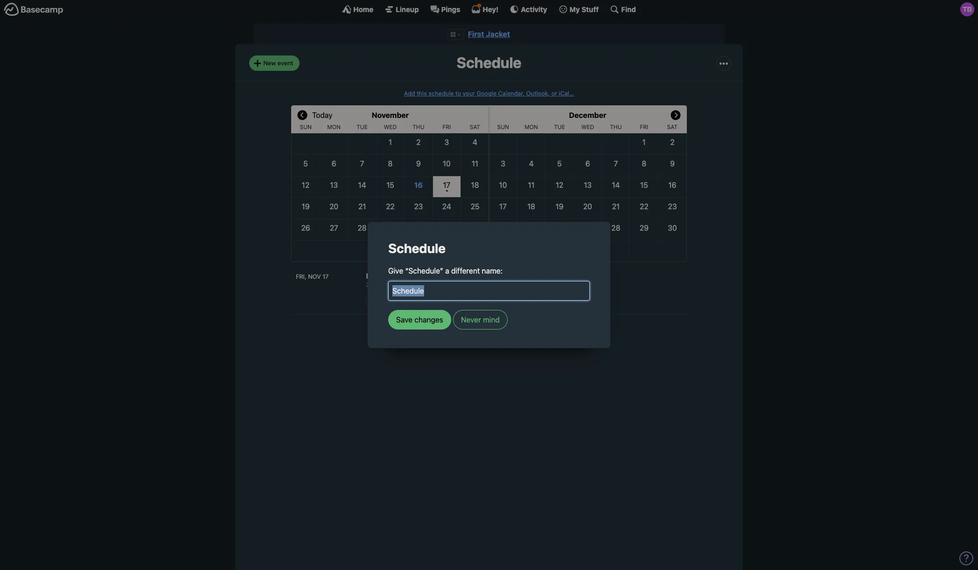 Task type: locate. For each thing, give the bounding box(es) containing it.
activity link
[[510, 5, 547, 14]]

name:
[[482, 267, 503, 275]]

wed
[[384, 124, 397, 131], [581, 124, 594, 131]]

show        everything      up to        jun 30, 2024
[[428, 324, 550, 332]]

sun
[[300, 124, 312, 131], [497, 124, 509, 131]]

0 horizontal spatial thu
[[413, 124, 425, 131]]

wed for november
[[384, 124, 397, 131]]

0 horizontal spatial event
[[278, 59, 293, 67]]

None submit
[[388, 310, 451, 330]]

1 sun from the left
[[300, 124, 312, 131]]

1 fri from the left
[[443, 124, 451, 131]]

movie
[[366, 272, 388, 281]]

•
[[446, 187, 448, 194]]

my stuff button
[[559, 5, 599, 14]]

schedule up the "schedule"
[[388, 241, 446, 256]]

2 wed from the left
[[581, 124, 594, 131]]

1 vertical spatial schedule
[[388, 241, 446, 256]]

movie break with the team
[[366, 272, 463, 281]]

event right an
[[394, 297, 410, 305]]

thu
[[413, 124, 425, 131], [610, 124, 622, 131]]

2 sat from the left
[[667, 124, 678, 131]]

tyler black image
[[961, 2, 975, 16], [463, 272, 471, 280]]

1 horizontal spatial event
[[394, 297, 410, 305]]

nov
[[308, 274, 321, 281]]

0 horizontal spatial mon
[[327, 124, 341, 131]]

1 horizontal spatial to
[[497, 324, 504, 332]]

fri
[[443, 124, 451, 131], [640, 124, 648, 131]]

tue
[[357, 124, 368, 131], [554, 124, 565, 131]]

1 thu from the left
[[413, 124, 425, 131]]

sun for november
[[300, 124, 312, 131]]

pings
[[441, 5, 460, 13]]

1 horizontal spatial mon
[[525, 124, 538, 131]]

schedule
[[457, 54, 522, 72], [388, 241, 446, 256]]

0 horizontal spatial sun
[[300, 124, 312, 131]]

fri, nov 17
[[296, 274, 329, 281]]

0 horizontal spatial fri
[[443, 124, 451, 131]]

this
[[417, 90, 427, 97]]

give
[[388, 267, 403, 275]]

lineup
[[396, 5, 419, 13]]

2 thu from the left
[[610, 124, 622, 131]]

2 sun from the left
[[497, 124, 509, 131]]

1 wed from the left
[[384, 124, 397, 131]]

1 mon from the left
[[327, 124, 341, 131]]

add an event
[[373, 297, 410, 305]]

the
[[429, 272, 441, 281]]

wed down december
[[581, 124, 594, 131]]

0 vertical spatial tyler black image
[[961, 2, 975, 16]]

google
[[477, 90, 497, 97]]

1 horizontal spatial sat
[[667, 124, 678, 131]]

pings button
[[430, 5, 460, 14]]

0 horizontal spatial tue
[[357, 124, 368, 131]]

to inside button
[[497, 324, 504, 332]]

to for up
[[497, 324, 504, 332]]

different
[[451, 267, 480, 275]]

break
[[389, 272, 410, 281]]

1 tue from the left
[[357, 124, 368, 131]]

1 horizontal spatial fri
[[640, 124, 648, 131]]

to right the up
[[497, 324, 504, 332]]

home link
[[342, 5, 373, 14]]

1 horizontal spatial tue
[[554, 124, 565, 131]]

first
[[468, 30, 484, 38]]

your
[[463, 90, 475, 97]]

wed down november
[[384, 124, 397, 131]]

add an event link
[[366, 294, 416, 309]]

2 fri from the left
[[640, 124, 648, 131]]

0 horizontal spatial wed
[[384, 124, 397, 131]]

schedule down first jacket
[[457, 54, 522, 72]]

add left an
[[373, 297, 384, 305]]

first jacket
[[468, 30, 510, 38]]

jacket
[[486, 30, 510, 38]]

0 horizontal spatial add
[[373, 297, 384, 305]]

add left this
[[404, 90, 415, 97]]

show        everything      up to        jun 30, 2024 button
[[428, 322, 550, 333]]

2024
[[533, 324, 550, 332]]

0 horizontal spatial tyler black image
[[463, 272, 471, 280]]

1 sat from the left
[[470, 124, 480, 131]]

a
[[445, 267, 449, 275]]

0 horizontal spatial to
[[456, 90, 461, 97]]

my
[[570, 5, 580, 13]]

event
[[278, 59, 293, 67], [394, 297, 410, 305]]

main element
[[0, 0, 978, 18]]

with
[[412, 272, 428, 281]]

0 vertical spatial add
[[404, 90, 415, 97]]

to
[[456, 90, 461, 97], [497, 324, 504, 332]]

1 vertical spatial add
[[373, 297, 384, 305]]

sat
[[470, 124, 480, 131], [667, 124, 678, 131]]

hey! button
[[472, 5, 499, 14]]

1 vertical spatial to
[[497, 324, 504, 332]]

never mind button
[[453, 310, 508, 330]]

1 horizontal spatial wed
[[581, 124, 594, 131]]

2 tue from the left
[[554, 124, 565, 131]]

1 horizontal spatial schedule
[[457, 54, 522, 72]]

fri for december
[[640, 124, 648, 131]]

1 vertical spatial tyler black image
[[463, 272, 471, 280]]

0 horizontal spatial sat
[[470, 124, 480, 131]]

event right new
[[278, 59, 293, 67]]

give "schedule" a different name:
[[388, 267, 503, 275]]

0 vertical spatial to
[[456, 90, 461, 97]]

2 mon from the left
[[525, 124, 538, 131]]

mon
[[327, 124, 341, 131], [525, 124, 538, 131]]

Give "Schedule" a different name: text field
[[388, 281, 590, 301]]

add
[[404, 90, 415, 97], [373, 297, 384, 305]]

mon for december
[[525, 124, 538, 131]]

new event link
[[249, 56, 300, 71]]

1 horizontal spatial add
[[404, 90, 415, 97]]

0 vertical spatial event
[[278, 59, 293, 67]]

to left your
[[456, 90, 461, 97]]

1 horizontal spatial sun
[[497, 124, 509, 131]]

1 horizontal spatial thu
[[610, 124, 622, 131]]



Task type: vqa. For each thing, say whether or not it's contained in the screenshot.
THEM in the create projects, add others to projects, and act as administrators. Add them this way if they are full-time, part-time, or a volunteer at Ruby Oranges.
no



Task type: describe. For each thing, give the bounding box(es) containing it.
"schedule"
[[405, 267, 443, 275]]

hey!
[[483, 5, 499, 13]]

to for schedule
[[456, 90, 461, 97]]

never
[[461, 316, 481, 324]]

home
[[353, 5, 373, 13]]

fri for november
[[443, 124, 451, 131]]

1 horizontal spatial tyler black image
[[961, 2, 975, 16]]

mind
[[483, 316, 500, 324]]

find button
[[610, 5, 636, 14]]

new
[[263, 59, 276, 67]]

november
[[372, 111, 409, 119]]

mon for november
[[327, 124, 341, 131]]

add this schedule to your google calendar, outlook, or ical…
[[404, 90, 574, 97]]

sun for december
[[497, 124, 509, 131]]

everything
[[449, 324, 484, 332]]

sat for november
[[470, 124, 480, 131]]

find
[[621, 5, 636, 13]]

0 vertical spatial schedule
[[457, 54, 522, 72]]

switch accounts image
[[4, 2, 63, 17]]

new event
[[263, 59, 293, 67]]

5:00pm
[[396, 281, 420, 289]]

fri,
[[296, 274, 307, 281]]

wed for december
[[581, 124, 594, 131]]

add for add an event
[[373, 297, 384, 305]]

17
[[323, 274, 329, 281]]

ical…
[[559, 90, 574, 97]]

show
[[428, 324, 447, 332]]

-
[[391, 281, 394, 289]]

an
[[386, 297, 392, 305]]

add this schedule to your google calendar, outlook, or ical… link
[[404, 90, 574, 97]]

thu for december
[[610, 124, 622, 131]]

my stuff
[[570, 5, 599, 13]]

calendar,
[[498, 90, 525, 97]]

jun
[[505, 324, 518, 332]]

team
[[443, 272, 461, 281]]

first jacket link
[[468, 30, 510, 38]]

add for add this schedule to your google calendar, outlook, or ical…
[[404, 90, 415, 97]]

sat for december
[[667, 124, 678, 131]]

thu for november
[[413, 124, 425, 131]]

lineup link
[[385, 5, 419, 14]]

tue for november
[[357, 124, 368, 131]]

schedule
[[429, 90, 454, 97]]

30,
[[520, 324, 531, 332]]

never mind
[[461, 316, 500, 324]]

stuff
[[582, 5, 599, 13]]

0 horizontal spatial schedule
[[388, 241, 446, 256]]

activity
[[521, 5, 547, 13]]

1 vertical spatial event
[[394, 297, 410, 305]]

3:00pm     -     5:00pm
[[366, 281, 420, 289]]

december
[[569, 111, 607, 119]]

outlook,
[[526, 90, 550, 97]]

or
[[552, 90, 557, 97]]

tue for december
[[554, 124, 565, 131]]

up
[[486, 324, 495, 332]]

3:00pm
[[366, 281, 390, 289]]



